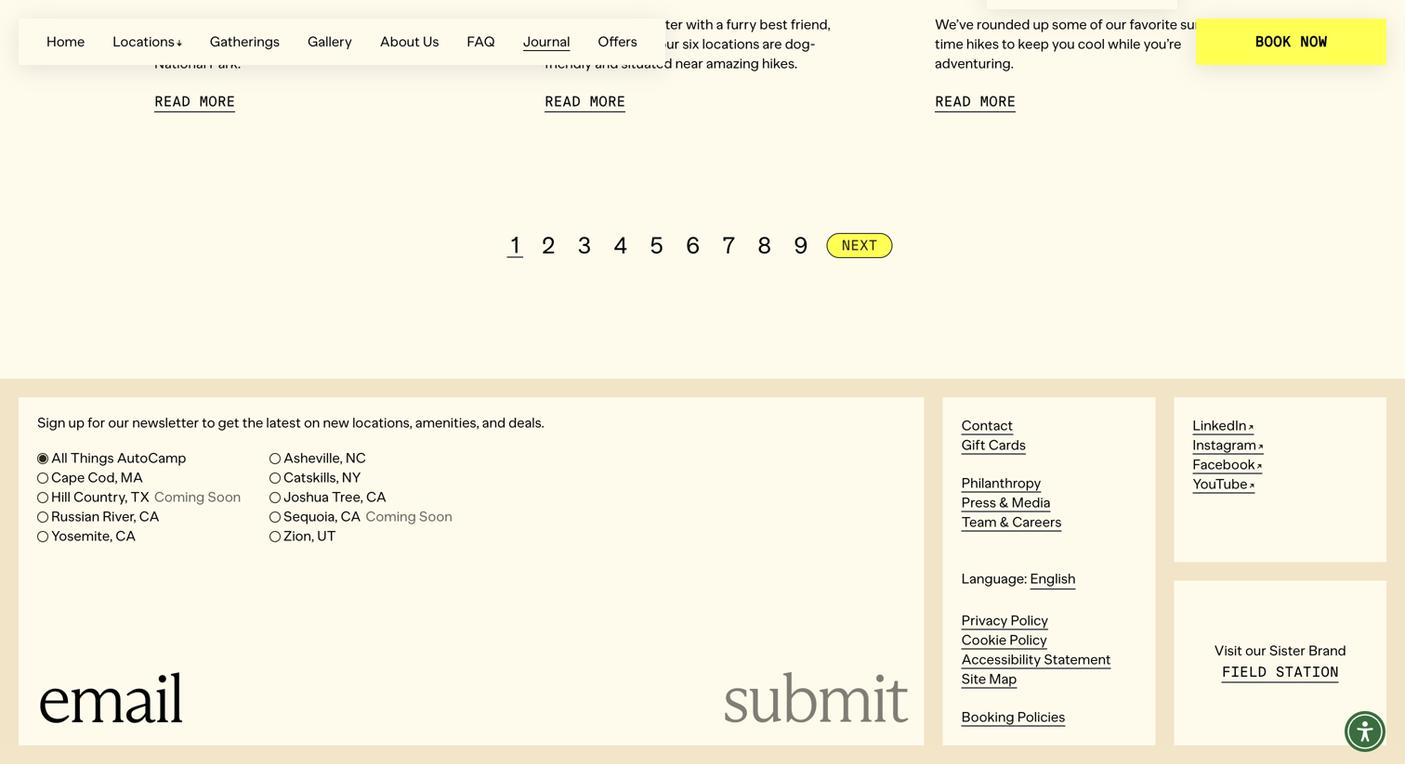 Task type: locate. For each thing, give the bounding box(es) containing it.
is
[[631, 16, 641, 33], [585, 35, 595, 53]]

some up the honor
[[325, 16, 360, 33]]

1 horizontal spatial to
[[1002, 35, 1015, 53]]

home link
[[46, 33, 85, 50]]

1 vertical spatial and
[[595, 55, 618, 72]]

our down better
[[659, 35, 680, 53]]

read more link for this month we're featuring some extra special happenings and festivities in honor of joshua tree national park.
[[154, 92, 235, 112]]

instagram
[[1193, 437, 1257, 454]]

more down situated
[[590, 92, 626, 111]]

0 horizontal spatial read
[[154, 92, 190, 111]]

of
[[1090, 16, 1103, 33], [375, 35, 388, 53], [643, 35, 656, 53]]

ca
[[366, 489, 387, 506], [139, 508, 159, 526], [341, 508, 361, 526], [115, 528, 136, 545]]

some inside we've rounded up some of our favorite summer time hikes to keep you cool while you're adventuring.
[[1052, 16, 1087, 33]]

is up all on the top left of the page
[[631, 16, 641, 33]]

4 link
[[610, 231, 631, 260]]

and inside life outdoors is better with a furry best friend, which is why all of our six locations are dog- friendly and situated near amazing hikes.
[[595, 55, 618, 72]]

1 read more link from the left
[[154, 92, 235, 112]]

better
[[644, 16, 683, 33]]

1 vertical spatial coming
[[366, 508, 416, 526]]

and left deals.
[[482, 415, 506, 432]]

2 more from the left
[[590, 92, 626, 111]]

cookie policy link
[[962, 632, 1047, 650]]

cape
[[51, 469, 85, 487]]

of down extra
[[375, 35, 388, 53]]

navigation containing 1
[[154, 231, 1251, 260]]

3 link
[[574, 231, 595, 260]]

0 horizontal spatial read more
[[154, 92, 235, 111]]

read more down national
[[154, 92, 235, 111]]

summer
[[1181, 16, 1233, 33]]

2 horizontal spatial more
[[980, 92, 1016, 111]]

while
[[1108, 35, 1141, 53]]

and inside this month we're featuring some extra special happenings and festivities in honor of joshua tree national park.
[[231, 35, 254, 53]]

adventuring.
[[935, 55, 1014, 72]]

linkedin
[[1193, 417, 1247, 435]]

joshua
[[391, 35, 436, 53], [283, 489, 329, 506]]

soon inside catskills, ny hill country, tx coming soon
[[208, 489, 241, 506]]

gift cards link
[[962, 437, 1026, 455]]

national
[[154, 55, 206, 72]]

linkedin link
[[1193, 417, 1254, 435]]

coming right tx
[[154, 489, 205, 506]]

our inside we've rounded up some of our favorite summer time hikes to keep you cool while you're adventuring.
[[1106, 16, 1127, 33]]

our up 'while'
[[1106, 16, 1127, 33]]

some up you
[[1052, 16, 1087, 33]]

our right for
[[108, 415, 129, 432]]

locations
[[702, 35, 760, 53]]

0 horizontal spatial more
[[199, 92, 235, 111]]

dog-
[[785, 35, 815, 53]]

sequoia,
[[283, 508, 338, 526]]

more down adventuring.
[[980, 92, 1016, 111]]

youtube
[[1193, 476, 1248, 493]]

field station link
[[1222, 663, 1339, 683]]

more down 'park.'
[[199, 92, 235, 111]]

2 horizontal spatial read more link
[[935, 92, 1016, 112]]

1 horizontal spatial of
[[643, 35, 656, 53]]

1 more from the left
[[199, 92, 235, 111]]

1 some from the left
[[325, 16, 360, 33]]

journal link
[[523, 33, 570, 51]]

coming down nc
[[366, 508, 416, 526]]

and down 'we're'
[[231, 35, 254, 53]]

more
[[199, 92, 235, 111], [590, 92, 626, 111], [980, 92, 1016, 111]]

friendly
[[545, 55, 592, 72]]

2 horizontal spatial and
[[595, 55, 618, 72]]

facebook link
[[1193, 456, 1263, 474]]

1 horizontal spatial read more
[[545, 92, 626, 111]]

0 vertical spatial and
[[231, 35, 254, 53]]

all
[[51, 450, 68, 467]]

home
[[46, 33, 85, 50]]

1 read more from the left
[[154, 92, 235, 111]]

country,
[[73, 489, 128, 506]]

of right all on the top left of the page
[[643, 35, 656, 53]]

0 vertical spatial to
[[1002, 35, 1015, 53]]

sign
[[37, 415, 65, 432]]

1 horizontal spatial is
[[631, 16, 641, 33]]

read down national
[[154, 92, 190, 111]]

1 read from the left
[[154, 92, 190, 111]]

furry
[[726, 16, 757, 33]]

and
[[231, 35, 254, 53], [595, 55, 618, 72], [482, 415, 506, 432]]

our inside life outdoors is better with a furry best friend, which is why all of our six locations are dog- friendly and situated near amazing hikes.
[[659, 35, 680, 53]]

1 horizontal spatial some
[[1052, 16, 1087, 33]]

1 horizontal spatial coming
[[366, 508, 416, 526]]

0 horizontal spatial read more link
[[154, 92, 235, 112]]

1
[[511, 231, 520, 259]]

7
[[722, 231, 735, 260]]

1 horizontal spatial joshua
[[391, 35, 436, 53]]

read more down 'friendly'
[[545, 92, 626, 111]]

field
[[1222, 663, 1267, 682]]

amazing
[[706, 55, 759, 72]]

2 & from the top
[[1000, 514, 1009, 531]]

of up cool
[[1090, 16, 1103, 33]]

1 vertical spatial joshua
[[283, 489, 329, 506]]

read more link down national
[[154, 92, 235, 112]]

2 read more from the left
[[545, 92, 626, 111]]

contact link
[[962, 417, 1013, 435]]

this month we're featuring some extra special happenings and festivities in honor of joshua tree national park.
[[154, 16, 468, 72]]

2 link
[[538, 231, 559, 260]]

read for this month we're featuring some extra special happenings and festivities in honor of joshua tree national park.
[[154, 92, 190, 111]]

linkedin instagram facebook youtube
[[1193, 417, 1257, 493]]

0 horizontal spatial soon
[[208, 489, 241, 506]]

read more link down 'friendly'
[[545, 92, 626, 112]]

2 horizontal spatial of
[[1090, 16, 1103, 33]]

0 horizontal spatial up
[[68, 415, 85, 432]]

6
[[686, 231, 700, 260]]

to down rounded
[[1002, 35, 1015, 53]]

3 more from the left
[[980, 92, 1016, 111]]

month
[[184, 16, 226, 33]]

navigation
[[154, 231, 1251, 260]]

some inside this month we're featuring some extra special happenings and festivities in honor of joshua tree national park.
[[325, 16, 360, 33]]

0 vertical spatial soon
[[208, 489, 241, 506]]

joshua up sequoia,
[[283, 489, 329, 506]]

& down press & media link
[[1000, 514, 1009, 531]]

0 horizontal spatial coming
[[154, 489, 205, 506]]

&
[[999, 494, 1009, 512], [1000, 514, 1009, 531]]

policy up accessibility statement 'link'
[[1010, 632, 1047, 649]]

1 vertical spatial is
[[585, 35, 595, 53]]

read more for we've rounded up some of our favorite summer time hikes to keep you cool while you're adventuring.
[[935, 92, 1016, 111]]

to left get
[[202, 415, 215, 432]]

0 vertical spatial up
[[1033, 16, 1049, 33]]

0 horizontal spatial and
[[231, 35, 254, 53]]

read more for this month we're featuring some extra special happenings and festivities in honor of joshua tree national park.
[[154, 92, 235, 111]]

gallery link
[[308, 33, 352, 50]]

on
[[304, 415, 320, 432]]

2 horizontal spatial read
[[935, 92, 971, 111]]

some
[[325, 16, 360, 33], [1052, 16, 1087, 33]]

up up keep
[[1033, 16, 1049, 33]]

brand
[[1309, 642, 1346, 660]]

1 vertical spatial &
[[1000, 514, 1009, 531]]

0 horizontal spatial of
[[375, 35, 388, 53]]

catskills, ny hill country, tx coming soon
[[51, 469, 361, 506]]

our
[[1106, 16, 1127, 33], [659, 35, 680, 53], [108, 415, 129, 432], [1246, 642, 1267, 660]]

2 read more link from the left
[[545, 92, 626, 112]]

faq
[[467, 33, 495, 50]]

latest
[[266, 415, 301, 432]]

coming inside sequoia, ca coming soon yosemite, ca
[[366, 508, 416, 526]]

9 link
[[790, 231, 812, 260]]

autocamp
[[117, 450, 186, 467]]

1 horizontal spatial read more link
[[545, 92, 626, 112]]

more for festivities
[[199, 92, 235, 111]]

read down 'friendly'
[[545, 92, 581, 111]]

1 horizontal spatial soon
[[419, 508, 452, 526]]

youtube link
[[1193, 476, 1255, 494]]

0 vertical spatial joshua
[[391, 35, 436, 53]]

us
[[423, 33, 439, 50]]

read down adventuring.
[[935, 92, 971, 111]]

situated
[[621, 55, 672, 72]]

zion,
[[283, 528, 314, 545]]

1 horizontal spatial more
[[590, 92, 626, 111]]

we're
[[229, 16, 262, 33]]

ca down tree,
[[341, 508, 361, 526]]

2 horizontal spatial read more
[[935, 92, 1016, 111]]

0 vertical spatial &
[[999, 494, 1009, 512]]

8
[[758, 231, 772, 260]]

and down why
[[595, 55, 618, 72]]

2 vertical spatial and
[[482, 415, 506, 432]]

statement
[[1044, 652, 1111, 669]]

5 link
[[646, 231, 667, 260]]

asheville,
[[283, 450, 343, 467]]

of inside life outdoors is better with a furry best friend, which is why all of our six locations are dog- friendly and situated near amazing hikes.
[[643, 35, 656, 53]]

press
[[962, 494, 996, 512]]

& down philanthropy link
[[999, 494, 1009, 512]]

of inside this month we're featuring some extra special happenings and festivities in honor of joshua tree national park.
[[375, 35, 388, 53]]

1 horizontal spatial up
[[1033, 16, 1049, 33]]

featuring
[[265, 16, 322, 33]]

special
[[398, 16, 442, 33]]

faq link
[[467, 33, 495, 50]]

1 vertical spatial to
[[202, 415, 215, 432]]

0 horizontal spatial some
[[325, 16, 360, 33]]

up left for
[[68, 415, 85, 432]]

read more link for we've rounded up some of our favorite summer time hikes to keep you cool while you're adventuring.
[[935, 92, 1016, 112]]

book now
[[1255, 33, 1327, 51]]

visit
[[1214, 642, 1243, 660]]

is left why
[[585, 35, 595, 53]]

to
[[1002, 35, 1015, 53], [202, 415, 215, 432]]

6 link
[[682, 231, 704, 260]]

3 read more from the left
[[935, 92, 1016, 111]]

2 read from the left
[[545, 92, 581, 111]]

gatherings link
[[210, 33, 280, 50]]

careers
[[1012, 514, 1062, 531]]

accessibility
[[962, 652, 1041, 669]]

read more down adventuring.
[[935, 92, 1016, 111]]

1 horizontal spatial read
[[545, 92, 581, 111]]

2 some from the left
[[1052, 16, 1087, 33]]

our up the field
[[1246, 642, 1267, 660]]

read more link down adventuring.
[[935, 92, 1016, 112]]

up inside we've rounded up some of our favorite summer time hikes to keep you cool while you're adventuring.
[[1033, 16, 1049, 33]]

about
[[380, 33, 420, 50]]

1 vertical spatial soon
[[419, 508, 452, 526]]

3 read more link from the left
[[935, 92, 1016, 112]]

0 horizontal spatial joshua
[[283, 489, 329, 506]]

which
[[545, 35, 582, 53]]

in
[[321, 35, 332, 53]]

media
[[1012, 494, 1051, 512]]

policy up the cookie policy link
[[1011, 612, 1048, 630]]

our inside visit our sister brand field station
[[1246, 642, 1267, 660]]

joshua inside this month we're featuring some extra special happenings and festivities in honor of joshua tree national park.
[[391, 35, 436, 53]]

joshua down "special" in the left of the page
[[391, 35, 436, 53]]

0 vertical spatial coming
[[154, 489, 205, 506]]

3 read from the left
[[935, 92, 971, 111]]



Task type: describe. For each thing, give the bounding box(es) containing it.
station
[[1276, 663, 1339, 682]]

sign up for our newsletter to get the latest on new locations, amenities, and deals.
[[37, 415, 544, 432]]

near
[[675, 55, 703, 72]]

park.
[[209, 55, 241, 72]]

you
[[1052, 35, 1075, 53]]

with
[[686, 16, 713, 33]]

facebook
[[1193, 456, 1255, 474]]

happenings
[[154, 35, 228, 53]]

gift
[[962, 437, 986, 454]]

coming inside catskills, ny hill country, tx coming soon
[[154, 489, 205, 506]]

3
[[578, 231, 591, 260]]

book now banner
[[0, 0, 1405, 84]]

0 vertical spatial policy
[[1011, 612, 1048, 630]]

cards
[[989, 437, 1026, 454]]

to inside we've rounded up some of our favorite summer time hikes to keep you cool while you're adventuring.
[[1002, 35, 1015, 53]]

1 & from the top
[[999, 494, 1009, 512]]

all things autocamp
[[51, 450, 186, 467]]

time
[[935, 35, 964, 53]]

cod,
[[88, 469, 118, 487]]

visit our sister brand field station
[[1214, 642, 1346, 682]]

locations link
[[113, 33, 182, 50]]

7 link
[[719, 231, 739, 260]]

are
[[763, 35, 782, 53]]

gatherings
[[210, 33, 280, 50]]

read more for life outdoors is better with a furry best friend, which is why all of our six locations are dog- friendly and situated near amazing hikes.
[[545, 92, 626, 111]]

5
[[650, 231, 664, 260]]

read for we've rounded up some of our favorite summer time hikes to keep you cool while you're adventuring.
[[935, 92, 971, 111]]

9
[[794, 231, 808, 260]]

tree
[[439, 35, 468, 53]]

1 vertical spatial policy
[[1010, 632, 1047, 649]]

privacy policy cookie policy accessibility statement site map
[[962, 612, 1111, 688]]

catskills,
[[283, 469, 339, 487]]

site
[[962, 671, 986, 688]]

press & media link
[[962, 494, 1051, 513]]

contact gift cards
[[962, 417, 1026, 454]]

read for life outdoors is better with a furry best friend, which is why all of our six locations are dog- friendly and situated near amazing hikes.
[[545, 92, 581, 111]]

more for which
[[590, 92, 626, 111]]

ca down river,
[[115, 528, 136, 545]]

we've rounded up some of our favorite summer time hikes to keep you cool while you're adventuring.
[[935, 16, 1233, 72]]

now
[[1300, 33, 1327, 51]]

ca down tx
[[139, 508, 159, 526]]

amenities,
[[415, 415, 479, 432]]

zion, ut
[[283, 528, 336, 545]]

get
[[218, 415, 239, 432]]

next link
[[827, 233, 893, 258]]

nc
[[346, 450, 366, 467]]

booking policies
[[962, 709, 1065, 726]]

soon inside sequoia, ca coming soon yosemite, ca
[[419, 508, 452, 526]]

0 horizontal spatial to
[[202, 415, 215, 432]]

joshua inside joshua tree, ca russian river, ca
[[283, 489, 329, 506]]

friend,
[[791, 16, 831, 33]]

1 vertical spatial up
[[68, 415, 85, 432]]

ny
[[342, 469, 361, 487]]

asheville, nc cape cod, ma
[[51, 450, 366, 487]]

team & careers link
[[962, 514, 1062, 532]]

contact
[[962, 417, 1013, 435]]

cool
[[1078, 35, 1105, 53]]

deals.
[[509, 415, 544, 432]]

privacy policy link
[[962, 612, 1048, 631]]

russian
[[51, 508, 100, 526]]

of inside we've rounded up some of our favorite summer time hikes to keep you cool while you're adventuring.
[[1090, 16, 1103, 33]]

journal
[[523, 33, 570, 50]]

festivities
[[257, 35, 318, 53]]

instagram link
[[1193, 437, 1264, 455]]

life
[[545, 16, 568, 33]]

more for hikes
[[980, 92, 1016, 111]]

six
[[683, 35, 699, 53]]

1 horizontal spatial and
[[482, 415, 506, 432]]

tree,
[[332, 489, 363, 506]]

booking policies link
[[962, 709, 1065, 727]]

email email field
[[37, 656, 722, 742]]

ca right tree,
[[366, 489, 387, 506]]

book
[[1255, 33, 1291, 51]]

read more link for life outdoors is better with a furry best friend, which is why all of our six locations are dog- friendly and situated near amazing hikes.
[[545, 92, 626, 112]]

cookie
[[962, 632, 1007, 649]]

this
[[154, 16, 181, 33]]

outdoors
[[571, 16, 628, 33]]

locations,
[[352, 415, 412, 432]]

map
[[989, 671, 1017, 688]]

philanthropy
[[962, 475, 1041, 492]]

ma
[[121, 469, 143, 487]]

4
[[614, 231, 628, 260]]

team
[[962, 514, 997, 531]]

ut
[[317, 528, 336, 545]]

policies
[[1017, 709, 1065, 726]]

0 horizontal spatial is
[[585, 35, 595, 53]]

why
[[598, 35, 624, 53]]

0 vertical spatial is
[[631, 16, 641, 33]]

life outdoors is better with a furry best friend, which is why all of our six locations are dog- friendly and situated near amazing hikes.
[[545, 16, 831, 72]]

for
[[87, 415, 105, 432]]

hikes
[[966, 35, 999, 53]]



Task type: vqa. For each thing, say whether or not it's contained in the screenshot.
STAY
no



